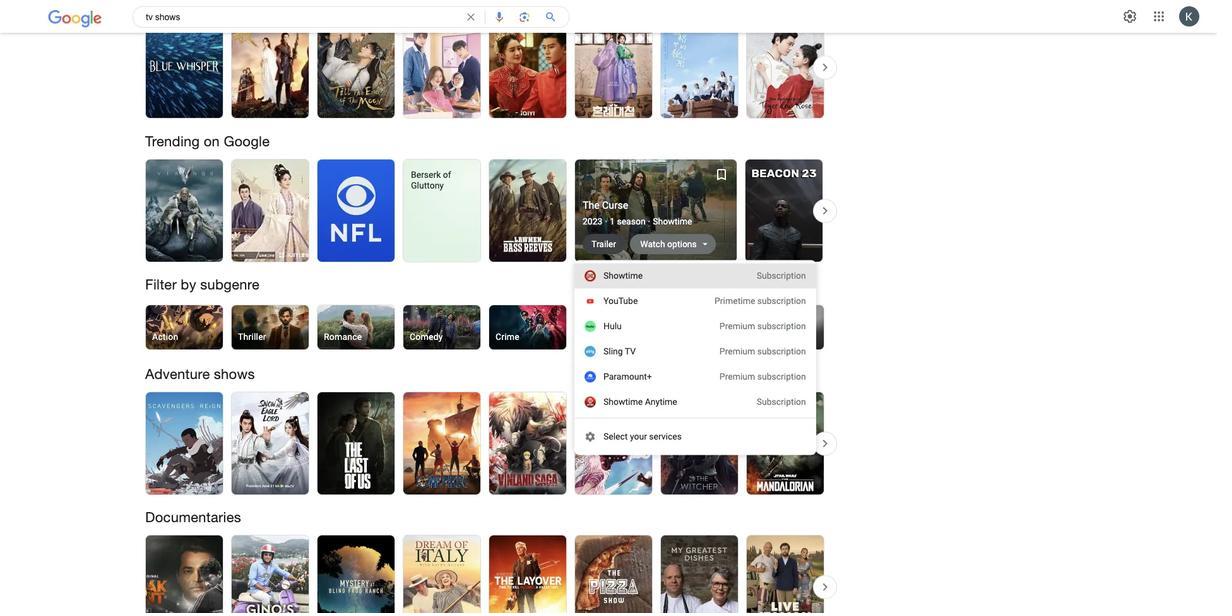 Task type: locate. For each thing, give the bounding box(es) containing it.
showtime anytime
[[604, 397, 678, 408]]

2 premium from the top
[[720, 347, 756, 357]]

3 subscription from the top
[[758, 347, 806, 357]]

search by image image
[[519, 11, 531, 23]]

premium for hulu
[[720, 321, 756, 332]]

historical drama button
[[575, 305, 653, 351]]

thriller
[[238, 332, 266, 342]]

search by voice image
[[493, 11, 506, 23]]

3 premium from the top
[[720, 372, 756, 382]]

4 subscription from the top
[[758, 372, 806, 382]]

3 premium subscription from the top
[[720, 372, 806, 382]]

watch
[[641, 239, 665, 249]]

showtime for showtime
[[604, 271, 643, 281]]

1 showtime from the top
[[604, 271, 643, 281]]

subscription
[[758, 296, 806, 307], [758, 321, 806, 332], [758, 347, 806, 357], [758, 372, 806, 382]]

subscription for paramount+
[[758, 372, 806, 382]]

0 vertical spatial premium
[[720, 321, 756, 332]]

documentaries
[[145, 510, 241, 526]]

premium for sling tv
[[720, 347, 756, 357]]

adventure shows heading
[[145, 365, 825, 383]]

premium subscription
[[720, 321, 806, 332], [720, 347, 806, 357], [720, 372, 806, 382]]

1 subscription from the top
[[758, 296, 806, 307]]

by
[[181, 277, 196, 293]]

subscription for showtime anytime
[[757, 397, 806, 408]]

heading
[[145, 0, 825, 6]]

the curse element
[[575, 159, 737, 262]]

Search search field
[[146, 10, 457, 27]]

comedy button
[[403, 305, 481, 356]]

romance button
[[317, 305, 395, 356]]

trending on google heading
[[145, 132, 825, 150]]

sling
[[604, 347, 623, 357]]

showtime up youtube
[[604, 271, 643, 281]]

of
[[443, 170, 451, 180]]

0 vertical spatial subscription
[[757, 271, 806, 281]]

1 premium subscription from the top
[[720, 321, 806, 332]]

1 subscription from the top
[[757, 271, 806, 281]]

2 vertical spatial premium
[[720, 372, 756, 382]]

1 vertical spatial premium subscription
[[720, 347, 806, 357]]

2 vertical spatial premium subscription
[[720, 372, 806, 382]]

select your services
[[604, 432, 682, 442]]

subscription
[[757, 271, 806, 281], [757, 397, 806, 408]]

watch options
[[641, 239, 697, 249]]

primetime
[[715, 296, 756, 307]]

0 vertical spatial premium subscription
[[720, 321, 806, 332]]

2 showtime from the top
[[604, 397, 643, 408]]

1 vertical spatial premium
[[720, 347, 756, 357]]

premium subscription for hulu
[[720, 321, 806, 332]]

1 premium from the top
[[720, 321, 756, 332]]

1 vertical spatial subscription
[[757, 397, 806, 408]]

menu
[[575, 261, 816, 456]]

premium
[[720, 321, 756, 332], [720, 347, 756, 357], [720, 372, 756, 382]]

premium subscription for paramount+
[[720, 372, 806, 382]]

drama
[[582, 332, 607, 342]]

subscription for showtime
[[757, 271, 806, 281]]

crime button
[[489, 305, 567, 356]]

primetime subscription
[[715, 296, 806, 307]]

2 premium subscription from the top
[[720, 347, 806, 357]]

premium for paramount+
[[720, 372, 756, 382]]

0 vertical spatial showtime
[[604, 271, 643, 281]]

showtime
[[604, 271, 643, 281], [604, 397, 643, 408]]

showtime down paramount+
[[604, 397, 643, 408]]

on
[[204, 133, 220, 149]]

anytime
[[645, 397, 678, 408]]

sci-
[[753, 332, 768, 342]]

gluttony
[[411, 180, 444, 190]]

subscription for sling tv
[[758, 347, 806, 357]]

action
[[152, 332, 178, 342]]

2 subscription from the top
[[758, 321, 806, 332]]

2 subscription from the top
[[757, 397, 806, 408]]

1 vertical spatial showtime
[[604, 397, 643, 408]]

None search field
[[0, 0, 570, 30]]

the
[[583, 199, 600, 211]]

shows
[[214, 366, 255, 382]]

subscription for youtube
[[758, 296, 806, 307]]



Task type: vqa. For each thing, say whether or not it's contained in the screenshot.


Task type: describe. For each thing, give the bounding box(es) containing it.
sci-fi button
[[747, 305, 825, 351]]

filter by subgenre
[[145, 277, 260, 293]]

the curse
[[583, 199, 629, 211]]

trending
[[145, 133, 200, 149]]

services
[[649, 432, 682, 442]]

showtime for showtime anytime
[[604, 397, 643, 408]]

options
[[668, 239, 697, 249]]

curse
[[602, 199, 629, 211]]

hulu
[[604, 321, 622, 332]]

berserk of gluttony
[[411, 170, 451, 190]]

action button
[[145, 305, 224, 356]]

watch options button
[[630, 234, 716, 254]]

paramount+
[[604, 372, 652, 382]]

add to watchlist image
[[714, 167, 729, 182]]

google image
[[48, 10, 102, 28]]

thriller button
[[231, 305, 309, 356]]

the curse link
[[583, 199, 729, 212]]

select
[[604, 432, 628, 442]]

documentaries heading
[[145, 509, 825, 527]]

crime
[[496, 332, 520, 342]]

romance
[[324, 332, 362, 342]]

sling tv
[[604, 347, 636, 357]]

your
[[630, 432, 647, 442]]

historical
[[582, 319, 621, 330]]

subscription for hulu
[[758, 321, 806, 332]]

adventure shows
[[145, 366, 255, 382]]

fi
[[768, 332, 774, 342]]

sci-fi
[[753, 332, 774, 342]]

tv
[[625, 347, 636, 357]]

youtube
[[604, 296, 638, 307]]

subgenre
[[200, 277, 260, 293]]

filter
[[145, 277, 177, 293]]

google
[[224, 133, 270, 149]]

premium subscription for sling tv
[[720, 347, 806, 357]]

adventure
[[145, 366, 210, 382]]

trending on google
[[145, 133, 270, 149]]

comedy
[[410, 332, 443, 342]]

historical drama
[[582, 319, 621, 342]]

filter by subgenre heading
[[145, 276, 825, 294]]

menu containing showtime
[[575, 261, 816, 456]]

berserk
[[411, 170, 441, 180]]



